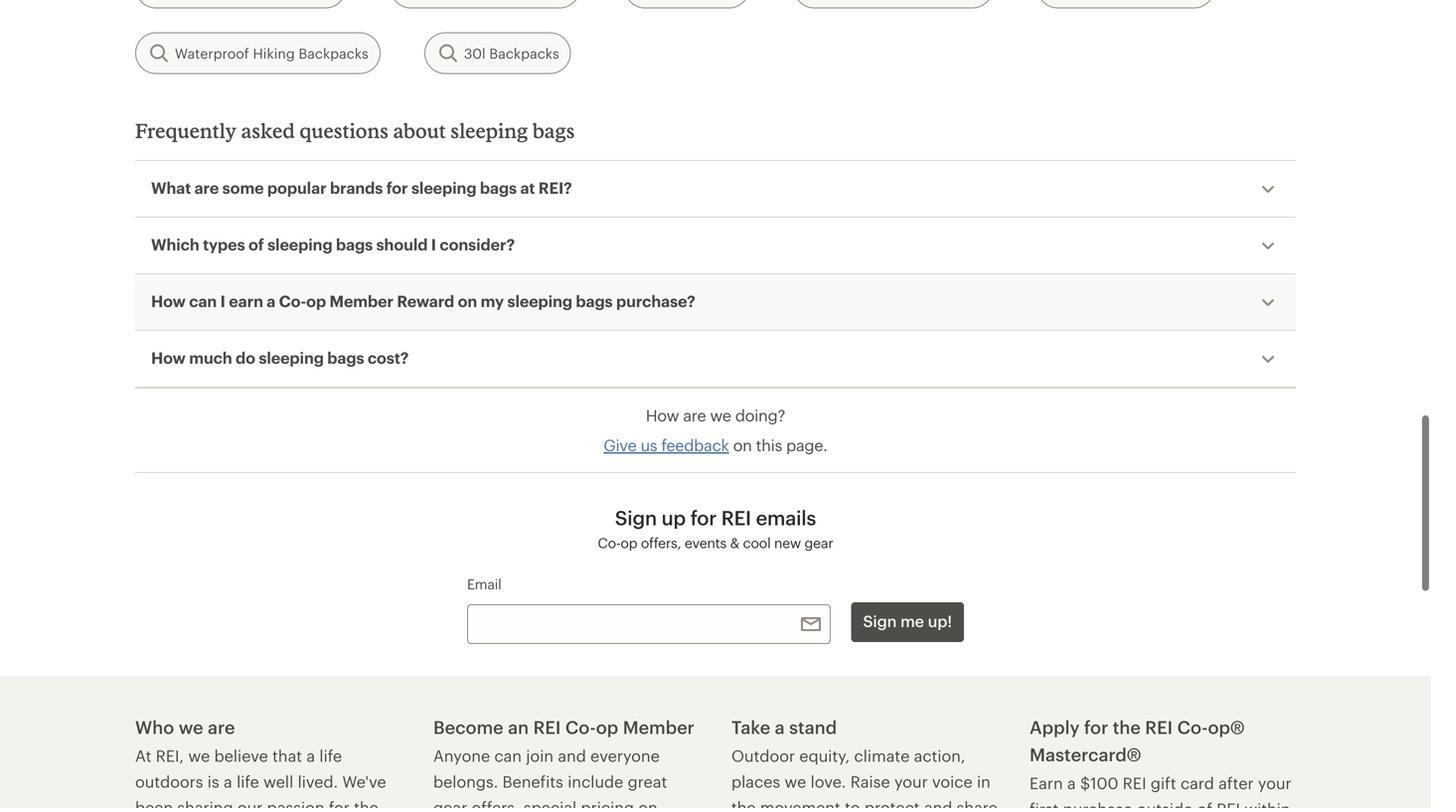 Task type: locate. For each thing, give the bounding box(es) containing it.
0 horizontal spatial member
[[330, 283, 394, 301]]

join
[[526, 738, 554, 756]]

1 horizontal spatial offers,
[[641, 526, 681, 542]]

email
[[467, 567, 502, 583]]

0 vertical spatial and
[[558, 738, 586, 756]]

op inside dropdown button
[[306, 283, 326, 301]]

cool
[[743, 526, 771, 542]]

1 horizontal spatial of
[[1198, 791, 1213, 808]]

voice
[[933, 764, 973, 782]]

the
[[1113, 708, 1141, 729], [732, 789, 756, 808]]

of right the types
[[249, 226, 264, 245]]

for
[[386, 170, 408, 188], [691, 497, 717, 521], [1085, 708, 1109, 729], [329, 789, 350, 808]]

op down which types of sleeping bags should i consider?
[[306, 283, 326, 301]]

bags left purchase?
[[576, 283, 613, 301]]

what
[[151, 170, 191, 188]]

op left events
[[621, 526, 638, 542]]

2 vertical spatial how
[[646, 397, 679, 416]]

a inside dropdown button
[[267, 283, 276, 301]]

benefits
[[503, 764, 564, 782]]

op
[[306, 283, 326, 301], [621, 526, 638, 542], [596, 708, 619, 729]]

1 horizontal spatial and
[[924, 789, 953, 808]]

in
[[977, 764, 991, 782]]

for right brands on the left top of the page
[[386, 170, 408, 188]]

page.
[[787, 427, 828, 445]]

1 horizontal spatial gear
[[805, 526, 834, 542]]

rei up gift
[[1146, 708, 1173, 729]]

give us feedback on this page.
[[604, 427, 828, 445]]

your
[[895, 764, 928, 782], [1259, 765, 1292, 783]]

0 horizontal spatial offers,
[[472, 789, 520, 808]]

for inside sign up for rei emails co-op offers, events & cool new gear
[[691, 497, 717, 521]]

how left much
[[151, 340, 186, 358]]

0 horizontal spatial the
[[732, 789, 756, 808]]

0 horizontal spatial backpacks
[[299, 36, 369, 52]]

waterproof hiking backpacks
[[175, 36, 369, 52]]

0 vertical spatial are
[[194, 170, 219, 188]]

backpacks
[[299, 36, 369, 52], [490, 36, 559, 52]]

0 horizontal spatial op
[[306, 283, 326, 301]]

apply
[[1030, 708, 1080, 729]]

sign left up
[[615, 497, 657, 521]]

offers, down 'belongs.'
[[472, 789, 520, 808]]

how much do sleeping bags cost?
[[151, 340, 409, 358]]

1 vertical spatial how
[[151, 340, 186, 358]]

bags
[[533, 110, 575, 133], [480, 170, 517, 188], [336, 226, 373, 245], [576, 283, 613, 301], [327, 340, 364, 358]]

member up cost?
[[330, 283, 394, 301]]

what are some popular brands for sleeping bags at rei?
[[151, 170, 572, 188]]

can down an
[[495, 738, 522, 756]]

i
[[431, 226, 436, 245], [220, 283, 225, 301]]

0 horizontal spatial can
[[189, 283, 217, 301]]

can left earn
[[189, 283, 217, 301]]

1 vertical spatial member
[[623, 708, 695, 729]]

0 vertical spatial the
[[1113, 708, 1141, 729]]

gear
[[805, 526, 834, 542], [433, 789, 467, 808]]

are inside the "who we are at rei, we believe that a life outdoors is a life well lived. we've been sharing our passion for t"
[[208, 708, 235, 729]]

Email email field
[[467, 596, 831, 635]]

1 horizontal spatial the
[[1113, 708, 1141, 729]]

1 vertical spatial sign
[[863, 603, 897, 621]]

0 vertical spatial offers,
[[641, 526, 681, 542]]

we up movement
[[785, 764, 807, 782]]

we up give us feedback on this page.
[[710, 397, 732, 416]]

sign for up
[[615, 497, 657, 521]]

0 vertical spatial on
[[458, 283, 477, 301]]

bags inside how can i earn a co-op member reward on my sleeping bags purchase? dropdown button
[[576, 283, 613, 301]]

0 vertical spatial how
[[151, 283, 186, 301]]

and
[[558, 738, 586, 756], [924, 789, 953, 808]]

how
[[151, 283, 186, 301], [151, 340, 186, 358], [646, 397, 679, 416]]

types
[[203, 226, 245, 245]]

bags up 'rei?'
[[533, 110, 575, 133]]

bags left cost?
[[327, 340, 364, 358]]

1 horizontal spatial member
[[623, 708, 695, 729]]

emails
[[756, 497, 816, 521]]

your inside 'apply for the rei co-op® mastercard® earn a $100 rei gift card after your first purchase outside of rei withi'
[[1259, 765, 1292, 783]]

co-
[[279, 283, 306, 301], [598, 526, 621, 542], [566, 708, 596, 729], [1178, 708, 1208, 729]]

are
[[194, 170, 219, 188], [683, 397, 706, 416], [208, 708, 235, 729]]

sleeping up at
[[451, 110, 528, 133]]

1 vertical spatial offers,
[[472, 789, 520, 808]]

1 horizontal spatial life
[[320, 738, 342, 756]]

1 horizontal spatial backpacks
[[490, 36, 559, 52]]

your up protect
[[895, 764, 928, 782]]

sign up for rei emails co-op offers, events & cool new gear
[[598, 497, 834, 542]]

how down which
[[151, 283, 186, 301]]

frequently
[[135, 110, 237, 133]]

0 vertical spatial member
[[330, 283, 394, 301]]

i left earn
[[220, 283, 225, 301]]

i right should
[[431, 226, 436, 245]]

1 horizontal spatial sign
[[863, 603, 897, 621]]

sleeping
[[451, 110, 528, 133], [412, 170, 477, 188], [268, 226, 333, 245], [507, 283, 573, 301], [259, 340, 324, 358]]

1 horizontal spatial i
[[431, 226, 436, 245]]

for down lived.
[[329, 789, 350, 808]]

1 horizontal spatial on
[[733, 427, 752, 445]]

are up 'feedback'
[[683, 397, 706, 416]]

1 horizontal spatial op
[[596, 708, 619, 729]]

life
[[320, 738, 342, 756], [237, 764, 259, 782]]

0 vertical spatial op
[[306, 283, 326, 301]]

bags inside which types of sleeping bags should i consider? dropdown button
[[336, 226, 373, 245]]

0 horizontal spatial on
[[458, 283, 477, 301]]

gear down 'belongs.'
[[433, 789, 467, 808]]

backpacks right the hiking
[[299, 36, 369, 52]]

0 horizontal spatial i
[[220, 283, 225, 301]]

co- up everyone
[[566, 708, 596, 729]]

believe
[[214, 738, 268, 756]]

co- right earn
[[279, 283, 306, 301]]

member
[[330, 283, 394, 301], [623, 708, 695, 729]]

30l
[[464, 36, 486, 52]]

0 horizontal spatial sign
[[615, 497, 657, 521]]

rei inside sign up for rei emails co-op offers, events & cool new gear
[[722, 497, 752, 521]]

a inside 'apply for the rei co-op® mastercard® earn a $100 rei gift card after your first purchase outside of rei withi'
[[1068, 765, 1076, 783]]

on left "my"
[[458, 283, 477, 301]]

the inside take a stand outdoor equity, climate action, places we love. raise your voice in the movement to protect and sha
[[732, 789, 756, 808]]

op up everyone
[[596, 708, 619, 729]]

rei right an
[[533, 708, 561, 729]]

how for how can i earn a co-op member reward on my sleeping bags purchase?
[[151, 283, 186, 301]]

bags left at
[[480, 170, 517, 188]]

0 horizontal spatial gear
[[433, 789, 467, 808]]

offers,
[[641, 526, 681, 542], [472, 789, 520, 808]]

are right what
[[194, 170, 219, 188]]

can inside become an rei co-op member anyone can join and everyone belongs. benefits include great gear offers, special pricing
[[495, 738, 522, 756]]

0 vertical spatial can
[[189, 283, 217, 301]]

of down card
[[1198, 791, 1213, 808]]

0 vertical spatial i
[[431, 226, 436, 245]]

2 horizontal spatial op
[[621, 526, 638, 542]]

sleeping down popular
[[268, 226, 333, 245]]

our
[[237, 789, 263, 808]]

love.
[[811, 764, 846, 782]]

1 vertical spatial i
[[220, 283, 225, 301]]

0 horizontal spatial of
[[249, 226, 264, 245]]

co- up card
[[1178, 708, 1208, 729]]

1 vertical spatial can
[[495, 738, 522, 756]]

life up our
[[237, 764, 259, 782]]

of
[[249, 226, 264, 245], [1198, 791, 1213, 808]]

apply for the rei co-op® mastercard® earn a $100 rei gift card after your first purchase outside of rei withi
[[1030, 708, 1292, 808]]

bags left should
[[336, 226, 373, 245]]

sleeping right "my"
[[507, 283, 573, 301]]

sleeping down about
[[412, 170, 477, 188]]

your inside take a stand outdoor equity, climate action, places we love. raise your voice in the movement to protect and sha
[[895, 764, 928, 782]]

what are some popular brands for sleeping bags at rei? button
[[135, 152, 1296, 208]]

0 vertical spatial gear
[[805, 526, 834, 542]]

and right join
[[558, 738, 586, 756]]

gear right new
[[805, 526, 834, 542]]

0 vertical spatial sign
[[615, 497, 657, 521]]

the up the mastercard®
[[1113, 708, 1141, 729]]

the down the places
[[732, 789, 756, 808]]

life up lived.
[[320, 738, 342, 756]]

sign inside button
[[863, 603, 897, 621]]

for up the mastercard®
[[1085, 708, 1109, 729]]

&
[[730, 526, 740, 542]]

asked
[[241, 110, 295, 133]]

1 vertical spatial of
[[1198, 791, 1213, 808]]

for up events
[[691, 497, 717, 521]]

who
[[135, 708, 174, 729]]

rei up &
[[722, 497, 752, 521]]

gear inside sign up for rei emails co-op offers, events & cool new gear
[[805, 526, 834, 542]]

bags inside the what are some popular brands for sleeping bags at rei? dropdown button
[[480, 170, 517, 188]]

1 horizontal spatial can
[[495, 738, 522, 756]]

sharing
[[177, 789, 233, 808]]

are up believe
[[208, 708, 235, 729]]

which types of sleeping bags should i consider?
[[151, 226, 515, 245]]

us
[[641, 427, 658, 445]]

2 vertical spatial op
[[596, 708, 619, 729]]

popular
[[267, 170, 327, 188]]

1 horizontal spatial your
[[1259, 765, 1292, 783]]

0 vertical spatial of
[[249, 226, 264, 245]]

feedback
[[662, 427, 729, 445]]

0 horizontal spatial your
[[895, 764, 928, 782]]

your right after at the right bottom of page
[[1259, 765, 1292, 783]]

how up give us feedback button
[[646, 397, 679, 416]]

of inside 'apply for the rei co-op® mastercard® earn a $100 rei gift card after your first purchase outside of rei withi'
[[1198, 791, 1213, 808]]

the inside 'apply for the rei co-op® mastercard® earn a $100 rei gift card after your first purchase outside of rei withi'
[[1113, 708, 1141, 729]]

offers, inside become an rei co-op member anyone can join and everyone belongs. benefits include great gear offers, special pricing
[[472, 789, 520, 808]]

offers, down up
[[641, 526, 681, 542]]

we right rei,
[[188, 738, 210, 756]]

co- inside become an rei co-op member anyone can join and everyone belongs. benefits include great gear offers, special pricing
[[566, 708, 596, 729]]

rei
[[722, 497, 752, 521], [533, 708, 561, 729], [1146, 708, 1173, 729], [1123, 765, 1147, 783], [1217, 791, 1241, 808]]

2 vertical spatial are
[[208, 708, 235, 729]]

are inside dropdown button
[[194, 170, 219, 188]]

1 vertical spatial are
[[683, 397, 706, 416]]

up
[[662, 497, 686, 521]]

sign left me at the bottom of page
[[863, 603, 897, 621]]

been
[[135, 789, 173, 808]]

and down voice
[[924, 789, 953, 808]]

0 horizontal spatial and
[[558, 738, 586, 756]]

on left this
[[733, 427, 752, 445]]

well
[[264, 764, 294, 782]]

we up rei,
[[179, 708, 203, 729]]

how can i earn a co-op member reward on my sleeping bags purchase?
[[151, 283, 696, 301]]

rei down after at the right bottom of page
[[1217, 791, 1241, 808]]

on
[[458, 283, 477, 301], [733, 427, 752, 445]]

1 vertical spatial gear
[[433, 789, 467, 808]]

backpacks right the 30l
[[490, 36, 559, 52]]

sign inside sign up for rei emails co-op offers, events & cool new gear
[[615, 497, 657, 521]]

climate
[[855, 738, 910, 756]]

member inside become an rei co-op member anyone can join and everyone belongs. benefits include great gear offers, special pricing
[[623, 708, 695, 729]]

hiking
[[253, 36, 295, 52]]

do
[[236, 340, 255, 358]]

1 vertical spatial life
[[237, 764, 259, 782]]

member up everyone
[[623, 708, 695, 729]]

1 vertical spatial on
[[733, 427, 752, 445]]

offers, inside sign up for rei emails co-op offers, events & cool new gear
[[641, 526, 681, 542]]

co- up email email field
[[598, 526, 621, 542]]

and inside take a stand outdoor equity, climate action, places we love. raise your voice in the movement to protect and sha
[[924, 789, 953, 808]]

earn
[[1030, 765, 1063, 783]]

1 vertical spatial and
[[924, 789, 953, 808]]

outdoor
[[732, 738, 795, 756]]

1 vertical spatial op
[[621, 526, 638, 542]]

1 vertical spatial the
[[732, 789, 756, 808]]

a
[[267, 283, 276, 301], [775, 708, 785, 729], [307, 738, 315, 756], [224, 764, 232, 782], [1068, 765, 1076, 783]]

gear inside become an rei co-op member anyone can join and everyone belongs. benefits include great gear offers, special pricing
[[433, 789, 467, 808]]

op for up
[[621, 526, 638, 542]]

op inside sign up for rei emails co-op offers, events & cool new gear
[[621, 526, 638, 542]]



Task type: describe. For each thing, give the bounding box(es) containing it.
after
[[1219, 765, 1254, 783]]

outside
[[1137, 791, 1193, 808]]

passion
[[267, 789, 325, 808]]

30l backpacks
[[464, 36, 559, 52]]

sign me up!
[[863, 603, 952, 621]]

rei inside become an rei co-op member anyone can join and everyone belongs. benefits include great gear offers, special pricing
[[533, 708, 561, 729]]

op inside become an rei co-op member anyone can join and everyone belongs. benefits include great gear offers, special pricing
[[596, 708, 619, 729]]

take a stand outdoor equity, climate action, places we love. raise your voice in the movement to protect and sha
[[732, 708, 998, 808]]

co- inside 'apply for the rei co-op® mastercard® earn a $100 rei gift card after your first purchase outside of rei withi'
[[1178, 708, 1208, 729]]

rei left gift
[[1123, 765, 1147, 783]]

that
[[273, 738, 302, 756]]

30l backpacks link
[[424, 23, 571, 65]]

op®
[[1208, 708, 1245, 729]]

protect
[[865, 789, 920, 808]]

on inside dropdown button
[[458, 283, 477, 301]]

much
[[189, 340, 232, 358]]

everyone
[[591, 738, 660, 756]]

co- inside dropdown button
[[279, 283, 306, 301]]

co- inside sign up for rei emails co-op offers, events & cool new gear
[[598, 526, 621, 542]]

give us feedback button
[[604, 426, 729, 447]]

for inside dropdown button
[[386, 170, 408, 188]]

we've
[[342, 764, 386, 782]]

lived.
[[298, 764, 338, 782]]

about
[[393, 110, 446, 133]]

how can i earn a co-op member reward on my sleeping bags purchase? button
[[135, 266, 1296, 321]]

great
[[628, 764, 667, 782]]

how are we doing?
[[646, 397, 786, 416]]

of inside dropdown button
[[249, 226, 264, 245]]

take
[[732, 708, 771, 729]]

0 vertical spatial life
[[320, 738, 342, 756]]

are for how
[[683, 397, 706, 416]]

a inside take a stand outdoor equity, climate action, places we love. raise your voice in the movement to protect and sha
[[775, 708, 785, 729]]

waterproof
[[175, 36, 249, 52]]

special
[[524, 789, 577, 808]]

which
[[151, 226, 199, 245]]

how for how much do sleeping bags cost?
[[151, 340, 186, 358]]

consider?
[[440, 226, 515, 245]]

0 horizontal spatial life
[[237, 764, 259, 782]]

become an rei co-op member anyone can join and everyone belongs. benefits include great gear offers, special pricing 
[[433, 708, 695, 808]]

for inside 'apply for the rei co-op® mastercard® earn a $100 rei gift card after your first purchase outside of rei withi'
[[1085, 708, 1109, 729]]

an
[[508, 708, 529, 729]]

me
[[901, 603, 924, 621]]

we inside take a stand outdoor equity, climate action, places we love. raise your voice in the movement to protect and sha
[[785, 764, 807, 782]]

purchase?
[[616, 283, 696, 301]]

purchase
[[1063, 791, 1133, 808]]

brands
[[330, 170, 383, 188]]

to
[[845, 789, 861, 808]]

bags inside how much do sleeping bags cost? dropdown button
[[327, 340, 364, 358]]

movement
[[760, 789, 841, 808]]

include
[[568, 764, 624, 782]]

$100
[[1081, 765, 1119, 783]]

gift
[[1151, 765, 1177, 783]]

some
[[222, 170, 264, 188]]

belongs.
[[433, 764, 498, 782]]

how much do sleeping bags cost? button
[[135, 322, 1296, 378]]

sign me up! button
[[851, 594, 964, 633]]

2 backpacks from the left
[[490, 36, 559, 52]]

at
[[520, 170, 535, 188]]

raise
[[851, 764, 890, 782]]

action,
[[914, 738, 966, 756]]

waterproof hiking backpacks link
[[135, 23, 381, 65]]

doing?
[[736, 397, 786, 416]]

is
[[208, 764, 219, 782]]

questions
[[300, 110, 389, 133]]

sleeping right do
[[259, 340, 324, 358]]

should
[[376, 226, 428, 245]]

give
[[604, 427, 637, 445]]

outdoors
[[135, 764, 203, 782]]

for inside the "who we are at rei, we believe that a life outdoors is a life well lived. we've been sharing our passion for t"
[[329, 789, 350, 808]]

how for how are we doing?
[[646, 397, 679, 416]]

which types of sleeping bags should i consider? button
[[135, 209, 1296, 265]]

sign for me
[[863, 603, 897, 621]]

frequently asked questions about sleeping bags
[[135, 110, 575, 133]]

first
[[1030, 791, 1059, 808]]

at
[[135, 738, 152, 756]]

mastercard®
[[1030, 735, 1142, 756]]

are for what
[[194, 170, 219, 188]]

reward
[[397, 283, 455, 301]]

member inside dropdown button
[[330, 283, 394, 301]]

who we are at rei, we believe that a life outdoors is a life well lived. we've been sharing our passion for t
[[135, 708, 386, 808]]

op for can
[[306, 283, 326, 301]]

and inside become an rei co-op member anyone can join and everyone belongs. benefits include great gear offers, special pricing
[[558, 738, 586, 756]]

my
[[481, 283, 504, 301]]

card
[[1181, 765, 1215, 783]]

cost?
[[368, 340, 409, 358]]

up!
[[928, 603, 952, 621]]

1 backpacks from the left
[[299, 36, 369, 52]]

equity,
[[800, 738, 850, 756]]

anyone
[[433, 738, 490, 756]]

pricing
[[581, 789, 634, 808]]

new
[[774, 526, 801, 542]]

can inside dropdown button
[[189, 283, 217, 301]]

places
[[732, 764, 781, 782]]

stand
[[789, 708, 837, 729]]

become
[[433, 708, 504, 729]]



Task type: vqa. For each thing, say whether or not it's contained in the screenshot.


